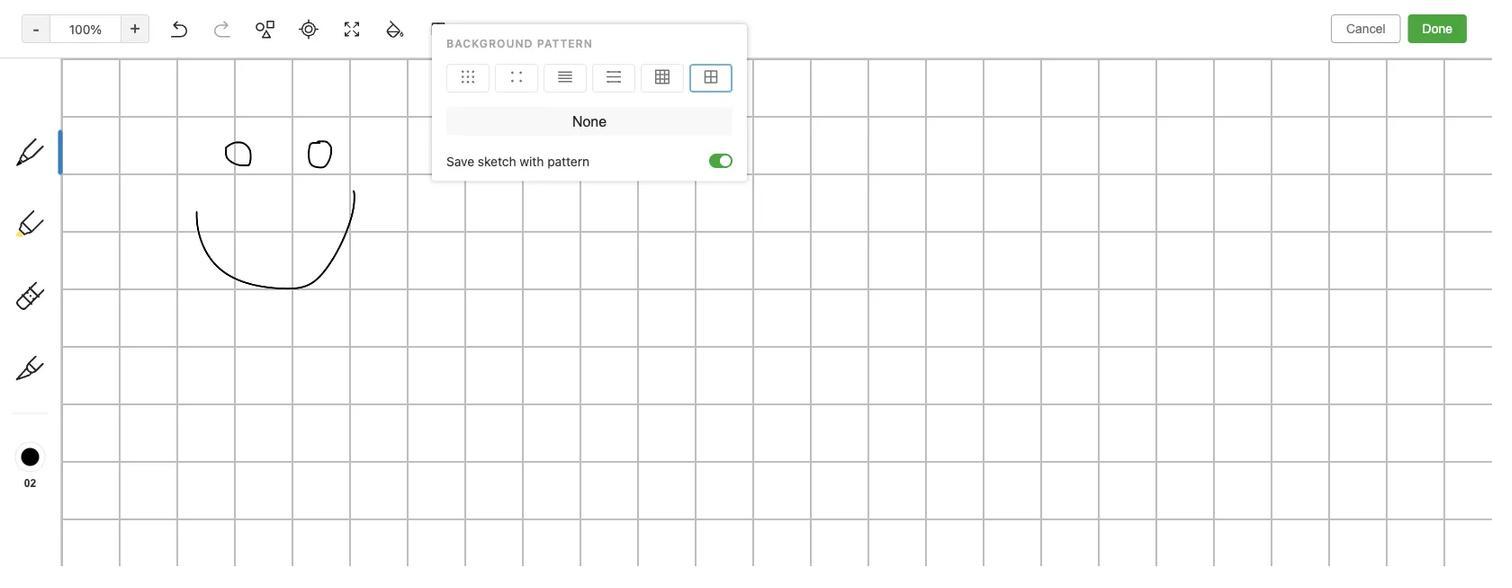 Task type: vqa. For each thing, say whether or not it's contained in the screenshot.
'Calendar Event' icon
no



Task type: locate. For each thing, give the bounding box(es) containing it.
None search field
[[23, 52, 193, 85]]

for
[[692, 10, 708, 25]]

last
[[573, 91, 598, 106]]

list
[[290, 247, 312, 262]]

notes
[[255, 54, 304, 75], [40, 206, 74, 220]]

anytime.
[[962, 10, 1012, 25]]

shared
[[40, 332, 81, 346]]

first notebook button
[[614, 45, 723, 70]]

trash
[[40, 371, 72, 386]]

23 minutes ago
[[239, 304, 318, 316]]

edited
[[601, 91, 638, 106]]

shared with me
[[40, 332, 130, 346]]

minutes right few
[[270, 196, 310, 208]]

new
[[40, 103, 65, 118]]

0 vertical spatial notes
[[255, 54, 304, 75]]

tags
[[40, 303, 68, 318]]

0 vertical spatial ago
[[313, 196, 332, 208]]

a
[[239, 196, 245, 208]]

ago
[[313, 196, 332, 208], [299, 304, 318, 316]]

home
[[40, 148, 74, 163]]

shortcuts button
[[0, 170, 215, 199]]

ago up grocery list milk eggs sugar cheese
[[313, 196, 332, 208]]

1 horizontal spatial notes
[[255, 54, 304, 75]]

notebook
[[663, 50, 717, 64]]

across
[[780, 10, 818, 25]]

first
[[636, 50, 660, 64]]

try evernote personal for free: sync across all your devices. cancel anytime.
[[558, 10, 1012, 25]]

minutes
[[270, 196, 310, 208], [256, 304, 296, 316]]

notes up tasks
[[40, 206, 74, 220]]

grocery
[[239, 247, 287, 262]]

notes inside note list element
[[255, 54, 304, 75]]

try
[[558, 10, 577, 25]]

personal
[[637, 10, 688, 25]]

tree
[[0, 141, 216, 469]]

notebooks link
[[0, 267, 215, 296]]

shared with me link
[[0, 325, 215, 354]]

new button
[[11, 94, 205, 127]]

only
[[1321, 51, 1346, 64]]

minutes right 23
[[256, 304, 296, 316]]

with
[[84, 332, 108, 346]]

notebooks
[[40, 274, 104, 289]]

share button
[[1383, 43, 1449, 72]]

free:
[[712, 10, 742, 25]]

changes
[[1396, 543, 1443, 557]]

ago down sugar
[[299, 304, 318, 316]]

milk
[[239, 266, 263, 281]]

notes up untitled
[[255, 54, 304, 75]]

1 vertical spatial minutes
[[256, 304, 296, 316]]

tree containing home
[[0, 141, 216, 469]]

1 vertical spatial notes
[[40, 206, 74, 220]]

only you
[[1321, 51, 1369, 64]]

1 vertical spatial ago
[[299, 304, 318, 316]]

all
[[1380, 543, 1393, 557]]

shortcuts
[[40, 177, 97, 192]]

sugar
[[299, 266, 333, 281]]

your
[[838, 10, 864, 25]]

tasks
[[40, 235, 72, 250]]

all
[[822, 10, 835, 25]]

sync
[[748, 10, 777, 25]]

nov
[[659, 91, 682, 106]]

you
[[1349, 51, 1369, 64]]

0 horizontal spatial notes
[[40, 206, 74, 220]]



Task type: describe. For each thing, give the bounding box(es) containing it.
23
[[239, 304, 253, 316]]

add a reminder image
[[570, 539, 591, 561]]

evernote
[[580, 10, 633, 25]]

saved
[[1446, 543, 1478, 557]]

settings image
[[184, 14, 205, 36]]

expand note image
[[571, 47, 593, 68]]

0 vertical spatial minutes
[[270, 196, 310, 208]]

Note Editor text field
[[0, 0, 1492, 568]]

a few minutes ago
[[239, 196, 332, 208]]

first notebook
[[636, 50, 717, 64]]

last edited on nov 16, 2023
[[573, 91, 736, 106]]

trash link
[[0, 364, 215, 393]]

tags button
[[0, 296, 215, 325]]

upgrade button
[[11, 485, 205, 521]]

grocery list milk eggs sugar cheese
[[239, 247, 380, 281]]

me
[[112, 332, 130, 346]]

tasks button
[[0, 228, 215, 256]]

on
[[641, 91, 656, 106]]

2023
[[706, 91, 736, 106]]

upgrade
[[93, 496, 146, 510]]

note list element
[[216, 36, 559, 568]]

devices.
[[867, 10, 916, 25]]

share
[[1398, 50, 1434, 65]]

notes link
[[0, 199, 215, 228]]

few
[[248, 196, 267, 208]]

cancel
[[919, 10, 959, 25]]

notes inside tree
[[40, 206, 74, 220]]

Search text field
[[23, 52, 193, 85]]

16,
[[686, 91, 703, 106]]

note window element
[[0, 0, 1492, 568]]

all changes saved
[[1380, 543, 1478, 557]]

untitled
[[239, 139, 287, 154]]

home link
[[0, 141, 216, 170]]

cheese
[[336, 266, 380, 281]]

eggs
[[266, 266, 295, 281]]



